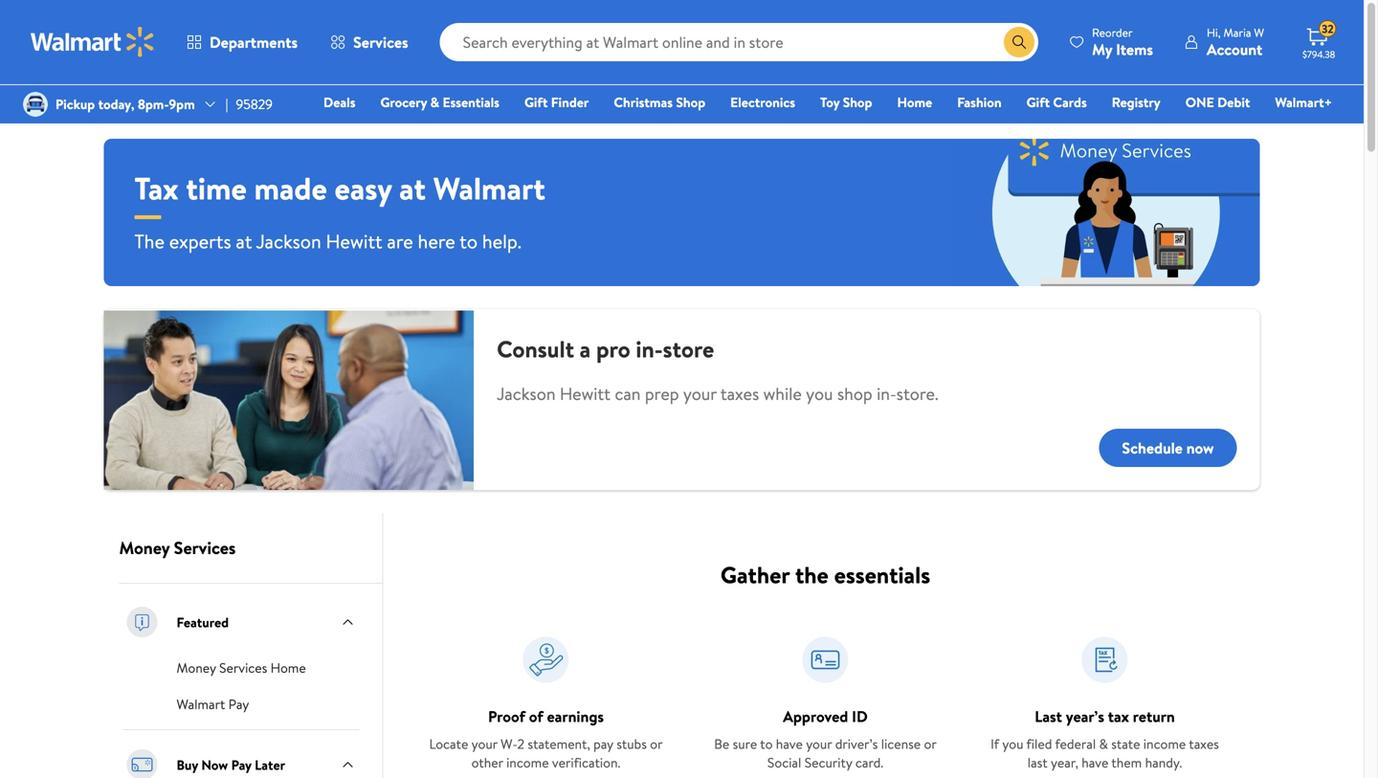 Task type: vqa. For each thing, say whether or not it's contained in the screenshot.


Task type: locate. For each thing, give the bounding box(es) containing it.
0 horizontal spatial in-
[[636, 333, 663, 365]]

in- right shop
[[877, 382, 897, 406]]

shop right toy
[[843, 93, 873, 112]]

1 horizontal spatial in-
[[877, 382, 897, 406]]

pay down money services home
[[229, 695, 249, 714]]

1 horizontal spatial income
[[1144, 735, 1187, 754]]

1 vertical spatial services
[[174, 536, 236, 560]]

verification.
[[552, 754, 621, 772]]

have
[[776, 735, 803, 754], [1082, 754, 1109, 772]]

your down approved
[[806, 735, 832, 754]]

1 shop from the left
[[676, 93, 706, 112]]

1 horizontal spatial you
[[1003, 735, 1024, 754]]

1 vertical spatial you
[[1003, 735, 1024, 754]]

account
[[1207, 39, 1263, 60]]

0 horizontal spatial jackson
[[256, 228, 322, 255]]

hewitt left "can"
[[560, 382, 611, 406]]

one debit
[[1186, 93, 1251, 112]]

grocery & essentials link
[[372, 92, 508, 113]]

toy shop
[[821, 93, 873, 112]]

at right easy
[[399, 167, 426, 210]]

0 horizontal spatial taxes
[[721, 382, 760, 406]]

home
[[898, 93, 933, 112], [271, 659, 306, 677]]

schedule now
[[1123, 438, 1215, 459]]

to right sure
[[761, 735, 773, 754]]

fashion
[[958, 93, 1002, 112]]

the
[[135, 228, 165, 255]]

last
[[1028, 754, 1048, 772]]

shop for toy shop
[[843, 93, 873, 112]]

or inside proof of earnings locate your w-2 statement, pay stubs or other income verification.
[[650, 735, 663, 754]]

your
[[684, 382, 717, 406], [472, 735, 498, 754], [806, 735, 832, 754]]

hewitt left are
[[326, 228, 383, 255]]

income inside last year's tax return if you filed federal & state income taxes last year, have them handy.
[[1144, 735, 1187, 754]]

departments
[[210, 32, 298, 53]]

income right other
[[507, 754, 549, 772]]

taxes right handy.
[[1190, 735, 1220, 754]]

if
[[991, 735, 1000, 754]]

essentials
[[443, 93, 500, 112]]

at right experts
[[236, 228, 252, 255]]

or
[[650, 735, 663, 754], [925, 735, 937, 754]]

money for money services
[[119, 536, 170, 560]]

gift inside gift finder link
[[525, 93, 548, 112]]

featured image
[[123, 603, 161, 642]]

gift inside the gift cards link
[[1027, 93, 1051, 112]]

1 vertical spatial money
[[177, 659, 216, 677]]

my
[[1093, 39, 1113, 60]]

gift left finder
[[525, 93, 548, 112]]

1 vertical spatial home
[[271, 659, 306, 677]]

95829
[[236, 95, 273, 113]]

0 vertical spatial pay
[[229, 695, 249, 714]]

gather the essentials. proof of earnings. locate your w-2 statement, pay stubs or other income verification. image
[[523, 637, 569, 683]]

store
[[663, 333, 715, 365]]

money inside money services home link
[[177, 659, 216, 677]]

walmart
[[433, 167, 546, 210], [177, 695, 225, 714]]

gift finder link
[[516, 92, 598, 113]]

shop right christmas
[[676, 93, 706, 112]]

return
[[1134, 706, 1176, 727]]

1 vertical spatial &
[[1100, 735, 1109, 754]]

approved id be sure to have your driver's license or social security card.
[[715, 706, 937, 772]]

cards
[[1054, 93, 1088, 112]]

jackson down consult
[[497, 382, 556, 406]]

2 horizontal spatial your
[[806, 735, 832, 754]]

store.
[[897, 382, 939, 406]]

0 horizontal spatial hewitt
[[326, 228, 383, 255]]

1 vertical spatial pay
[[231, 756, 252, 774]]

0 vertical spatial services
[[353, 32, 409, 53]]

1 horizontal spatial to
[[761, 735, 773, 754]]

departments button
[[170, 19, 314, 65]]

state
[[1112, 735, 1141, 754]]

have down approved
[[776, 735, 803, 754]]

hewitt
[[326, 228, 383, 255], [560, 382, 611, 406]]

christmas
[[614, 93, 673, 112]]

0 horizontal spatial walmart
[[177, 695, 225, 714]]

services up grocery
[[353, 32, 409, 53]]

1 vertical spatial taxes
[[1190, 735, 1220, 754]]

locate
[[429, 735, 469, 754]]

reorder
[[1093, 24, 1133, 41]]

shop
[[676, 93, 706, 112], [843, 93, 873, 112]]

money services home
[[177, 659, 306, 677]]

1 vertical spatial hewitt
[[560, 382, 611, 406]]

pickup
[[56, 95, 95, 113]]

walmart up help. in the top of the page
[[433, 167, 546, 210]]

0 horizontal spatial shop
[[676, 93, 706, 112]]

you left shop
[[806, 382, 834, 406]]

money
[[119, 536, 170, 560], [177, 659, 216, 677]]

0 horizontal spatial you
[[806, 382, 834, 406]]

services
[[353, 32, 409, 53], [174, 536, 236, 560], [219, 659, 267, 677]]

0 vertical spatial in-
[[636, 333, 663, 365]]

have right year,
[[1082, 754, 1109, 772]]

electronics
[[731, 93, 796, 112]]

1 horizontal spatial or
[[925, 735, 937, 754]]

gift
[[525, 93, 548, 112], [1027, 93, 1051, 112]]

walmart+
[[1276, 93, 1333, 112]]

taxes inside last year's tax return if you filed federal & state income taxes last year, have them handy.
[[1190, 735, 1220, 754]]

9pm
[[169, 95, 195, 113]]

0 vertical spatial jackson
[[256, 228, 322, 255]]

have inside approved id be sure to have your driver's license or social security card.
[[776, 735, 803, 754]]

0 horizontal spatial &
[[431, 93, 440, 112]]

1 horizontal spatial taxes
[[1190, 735, 1220, 754]]

buy
[[177, 756, 198, 774]]

0 horizontal spatial income
[[507, 754, 549, 772]]

pay right now
[[231, 756, 252, 774]]

0 vertical spatial &
[[431, 93, 440, 112]]

approved id. be sure to have your driver's license or social security card. image
[[803, 637, 849, 683]]

0 vertical spatial you
[[806, 382, 834, 406]]

your left w-
[[472, 735, 498, 754]]

0 horizontal spatial or
[[650, 735, 663, 754]]

walmart down money services home
[[177, 695, 225, 714]]

 image
[[23, 92, 48, 117]]

last year's tax return if you filed federal & state income taxes last year, have them handy.
[[991, 706, 1220, 772]]

& right grocery
[[431, 93, 440, 112]]

your for w-
[[472, 735, 498, 754]]

|
[[226, 95, 228, 113]]

0 vertical spatial at
[[399, 167, 426, 210]]

1 horizontal spatial &
[[1100, 735, 1109, 754]]

0 vertical spatial taxes
[[721, 382, 760, 406]]

jackson down made
[[256, 228, 322, 255]]

0 vertical spatial money
[[119, 536, 170, 560]]

gift finder
[[525, 93, 589, 112]]

1 vertical spatial at
[[236, 228, 252, 255]]

1 vertical spatial to
[[761, 735, 773, 754]]

gift left cards
[[1027, 93, 1051, 112]]

proof of earnings locate your w-2 statement, pay stubs or other income verification.
[[429, 706, 663, 772]]

items
[[1117, 39, 1154, 60]]

0 horizontal spatial your
[[472, 735, 498, 754]]

& left the state
[[1100, 735, 1109, 754]]

deals link
[[315, 92, 364, 113]]

1 horizontal spatial have
[[1082, 754, 1109, 772]]

2 or from the left
[[925, 735, 937, 754]]

1 horizontal spatial shop
[[843, 93, 873, 112]]

1 horizontal spatial jackson
[[497, 382, 556, 406]]

proof
[[488, 706, 526, 727]]

| 95829
[[226, 95, 273, 113]]

1 horizontal spatial hewitt
[[560, 382, 611, 406]]

services up "featured"
[[174, 536, 236, 560]]

services for money services home
[[219, 659, 267, 677]]

in- right pro
[[636, 333, 663, 365]]

statement,
[[528, 735, 591, 754]]

or right stubs
[[650, 735, 663, 754]]

& inside last year's tax return if you filed federal & state income taxes last year, have them handy.
[[1100, 735, 1109, 754]]

Search search field
[[440, 23, 1039, 61]]

1 horizontal spatial gift
[[1027, 93, 1051, 112]]

0 vertical spatial walmart
[[433, 167, 546, 210]]

money up featured icon
[[119, 536, 170, 560]]

christmas shop link
[[605, 92, 714, 113]]

2 shop from the left
[[843, 93, 873, 112]]

fashion link
[[949, 92, 1011, 113]]

your right the prep at the left of page
[[684, 382, 717, 406]]

1 or from the left
[[650, 735, 663, 754]]

sure
[[733, 735, 758, 754]]

your inside proof of earnings locate your w-2 statement, pay stubs or other income verification.
[[472, 735, 498, 754]]

the experts at jackson hewitt are here to help.
[[135, 228, 522, 255]]

services up walmart pay link
[[219, 659, 267, 677]]

the
[[796, 559, 829, 591]]

essentials
[[835, 559, 931, 591]]

later
[[255, 756, 285, 774]]

1 horizontal spatial money
[[177, 659, 216, 677]]

handy.
[[1146, 754, 1183, 772]]

or right license
[[925, 735, 937, 754]]

to right 'here'
[[460, 228, 478, 255]]

you
[[806, 382, 834, 406], [1003, 735, 1024, 754]]

1 vertical spatial jackson
[[497, 382, 556, 406]]

hi,
[[1207, 24, 1221, 41]]

or inside approved id be sure to have your driver's license or social security card.
[[925, 735, 937, 754]]

walmart pay link
[[177, 693, 249, 714]]

money up walmart pay link
[[177, 659, 216, 677]]

0 vertical spatial home
[[898, 93, 933, 112]]

money services
[[119, 536, 236, 560]]

1 horizontal spatial home
[[898, 93, 933, 112]]

0 horizontal spatial gift
[[525, 93, 548, 112]]

you right 'if'
[[1003, 735, 1024, 754]]

finder
[[551, 93, 589, 112]]

gather the essentials
[[721, 559, 931, 591]]

income down return
[[1144, 735, 1187, 754]]

0 horizontal spatial money
[[119, 536, 170, 560]]

2 vertical spatial services
[[219, 659, 267, 677]]

be
[[715, 735, 730, 754]]

a
[[580, 333, 591, 365]]

taxes left while
[[721, 382, 760, 406]]

1 horizontal spatial your
[[684, 382, 717, 406]]

2 gift from the left
[[1027, 93, 1051, 112]]

pay
[[229, 695, 249, 714], [231, 756, 252, 774]]

pickup today, 8pm-9pm
[[56, 95, 195, 113]]

0 vertical spatial to
[[460, 228, 478, 255]]

stubs
[[617, 735, 647, 754]]

toy
[[821, 93, 840, 112]]

one
[[1186, 93, 1215, 112]]

0 horizontal spatial have
[[776, 735, 803, 754]]

1 gift from the left
[[525, 93, 548, 112]]

maria
[[1224, 24, 1252, 41]]

license
[[882, 735, 921, 754]]

0 horizontal spatial to
[[460, 228, 478, 255]]

walmart image
[[31, 27, 155, 57]]



Task type: describe. For each thing, give the bounding box(es) containing it.
shop for christmas shop
[[676, 93, 706, 112]]

schedule now button
[[1100, 429, 1238, 467]]

services for money services
[[174, 536, 236, 560]]

have inside last year's tax return if you filed federal & state income taxes last year, have them handy.
[[1082, 754, 1109, 772]]

last
[[1035, 706, 1063, 727]]

made
[[254, 167, 327, 210]]

gather
[[721, 559, 790, 591]]

gift cards
[[1027, 93, 1088, 112]]

filed
[[1027, 735, 1053, 754]]

w
[[1255, 24, 1265, 41]]

1 horizontal spatial walmart
[[433, 167, 546, 210]]

tax
[[135, 167, 179, 210]]

search icon image
[[1012, 34, 1028, 50]]

here
[[418, 228, 456, 255]]

home link
[[889, 92, 941, 113]]

gift cards link
[[1018, 92, 1096, 113]]

experts
[[169, 228, 231, 255]]

jackson hewitt can prep your taxes while you shop in-store.
[[497, 382, 939, 406]]

income inside proof of earnings locate your w-2 statement, pay stubs or other income verification.
[[507, 754, 549, 772]]

are
[[387, 228, 413, 255]]

one debit link
[[1178, 92, 1260, 113]]

Walmart Site-Wide search field
[[440, 23, 1039, 61]]

services inside popup button
[[353, 32, 409, 53]]

shop
[[838, 382, 873, 406]]

pay inside walmart pay link
[[229, 695, 249, 714]]

easy
[[335, 167, 392, 210]]

them
[[1112, 754, 1143, 772]]

now
[[201, 756, 228, 774]]

buy now pay later
[[177, 756, 285, 774]]

year's
[[1066, 706, 1105, 727]]

debit
[[1218, 93, 1251, 112]]

earnings
[[547, 706, 604, 727]]

1 vertical spatial walmart
[[177, 695, 225, 714]]

driver's
[[836, 735, 878, 754]]

id
[[852, 706, 868, 727]]

tax
[[1109, 706, 1130, 727]]

money for money services home
[[177, 659, 216, 677]]

money services home link
[[177, 657, 306, 678]]

0 vertical spatial hewitt
[[326, 228, 383, 255]]

today,
[[98, 95, 135, 113]]

registry
[[1112, 93, 1161, 112]]

your inside approved id be sure to have your driver's license or social security card.
[[806, 735, 832, 754]]

1 vertical spatial in-
[[877, 382, 897, 406]]

prep
[[645, 382, 680, 406]]

0 horizontal spatial at
[[236, 228, 252, 255]]

toy shop link
[[812, 92, 881, 113]]

$794.38
[[1303, 48, 1336, 61]]

social
[[768, 754, 802, 772]]

8pm-
[[138, 95, 169, 113]]

deals
[[324, 93, 356, 112]]

grocery
[[381, 93, 427, 112]]

gift for gift cards
[[1027, 93, 1051, 112]]

32
[[1323, 21, 1335, 37]]

you inside last year's tax return if you filed federal & state income taxes last year, have them handy.
[[1003, 735, 1024, 754]]

other
[[472, 754, 503, 772]]

0 horizontal spatial home
[[271, 659, 306, 677]]

registry link
[[1104, 92, 1170, 113]]

card.
[[856, 754, 884, 772]]

1 horizontal spatial at
[[399, 167, 426, 210]]

w-
[[501, 735, 518, 754]]

tax time made easy at walmart
[[135, 167, 546, 210]]

last year's tax return. if you filed federal & state income taxes last year, have them handy. image
[[1083, 637, 1128, 683]]

year,
[[1051, 754, 1079, 772]]

approved
[[784, 706, 849, 727]]

can
[[615, 382, 641, 406]]

services button
[[314, 19, 425, 65]]

consult
[[497, 333, 574, 365]]

consult a pro in-store
[[497, 333, 715, 365]]

buy now pay later image
[[123, 746, 161, 779]]

your for taxes
[[684, 382, 717, 406]]

featured
[[177, 613, 229, 632]]

help.
[[482, 228, 522, 255]]

to inside approved id be sure to have your driver's license or social security card.
[[761, 735, 773, 754]]

walmart+ link
[[1267, 92, 1342, 113]]

gift for gift finder
[[525, 93, 548, 112]]

pro
[[597, 333, 631, 365]]

of
[[529, 706, 544, 727]]

time
[[186, 167, 247, 210]]

security
[[805, 754, 853, 772]]

electronics link
[[722, 92, 804, 113]]

walmart pay
[[177, 695, 249, 714]]



